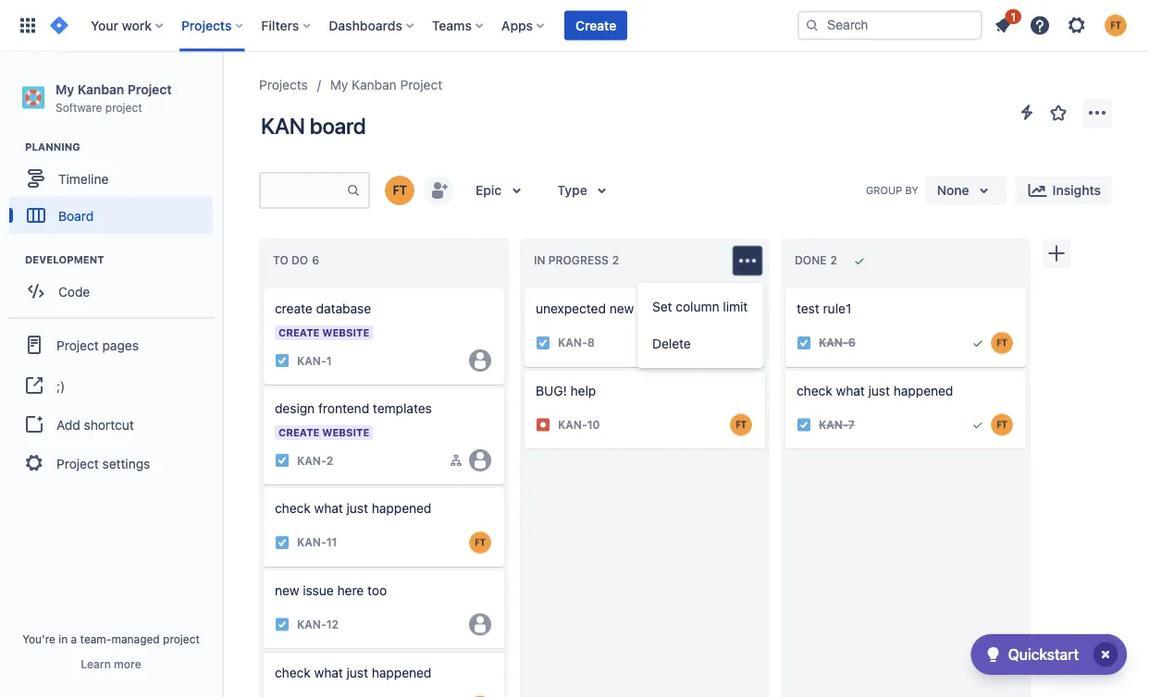 Task type: locate. For each thing, give the bounding box(es) containing it.
check what just happened down 12
[[275, 665, 432, 681]]

my for my kanban project
[[330, 77, 348, 93]]

you're in a team-managed project
[[22, 633, 200, 646]]

create issue image down new issue here too
[[253, 640, 275, 662]]

group by
[[866, 184, 919, 196]]

projects up kan
[[259, 77, 308, 93]]

learn more button
[[81, 657, 141, 672]]

work
[[122, 18, 152, 33]]

projects for 'projects' dropdown button
[[181, 18, 232, 33]]

apps
[[501, 18, 533, 33]]

task image for kan-1
[[275, 353, 290, 368]]

insights
[[1053, 183, 1101, 198]]

my up software
[[56, 81, 74, 97]]

check what just happened up 11
[[275, 501, 432, 516]]

project down primary element
[[400, 77, 443, 93]]

create issue image up test
[[775, 276, 797, 298]]

set column limit button
[[638, 289, 763, 326]]

project settings
[[56, 456, 150, 471]]

1 vertical spatial create issue image
[[253, 376, 275, 398]]

rule1
[[823, 301, 852, 316]]

2 vertical spatial happened
[[372, 665, 432, 681]]

by
[[905, 184, 919, 196]]

quickstart
[[1008, 646, 1079, 664]]

kan-11 link
[[297, 535, 337, 551]]

1 horizontal spatial 1
[[1011, 10, 1016, 23]]

planning
[[25, 141, 80, 153]]

kan- up issue
[[297, 536, 326, 549]]

assignee: funky town image
[[991, 332, 1013, 354], [730, 414, 752, 436], [991, 414, 1013, 436]]

1 vertical spatial what
[[314, 501, 343, 516]]

create issue image
[[253, 276, 275, 298], [514, 276, 536, 298], [514, 358, 536, 380], [253, 476, 275, 498], [253, 558, 275, 580]]

kan- up design in the bottom left of the page
[[297, 354, 326, 367]]

kan- down "rule1"
[[819, 337, 848, 350]]

automations menu button icon image
[[1016, 101, 1038, 124]]

check down kan-12 'link'
[[275, 665, 311, 681]]

2 vertical spatial task image
[[275, 618, 290, 633]]

what up the 7
[[836, 383, 865, 399]]

0 horizontal spatial more image
[[737, 250, 759, 272]]

2 vertical spatial create issue image
[[253, 640, 275, 662]]

1 vertical spatial new
[[275, 583, 299, 599]]

group containing project pages
[[7, 318, 215, 490]]

limit
[[723, 299, 748, 315]]

group
[[638, 283, 763, 368], [7, 318, 215, 490]]

projects inside dropdown button
[[181, 18, 232, 33]]

check what just happened for kan-7
[[797, 383, 953, 399]]

unassigned image
[[469, 350, 491, 372]]

kan-10
[[558, 419, 600, 432]]

0 vertical spatial check
[[797, 383, 833, 399]]

test rule1
[[797, 301, 852, 316]]

help image
[[1029, 14, 1051, 37]]

to do element
[[273, 254, 323, 267]]

happened
[[894, 383, 953, 399], [372, 501, 432, 516], [372, 665, 432, 681]]

0 vertical spatial project
[[105, 101, 142, 114]]

projects button
[[176, 11, 250, 40]]

1 up frontend
[[326, 354, 332, 367]]

0 vertical spatial check what just happened
[[797, 383, 953, 399]]

kan- down unexpected
[[558, 337, 587, 350]]

project
[[400, 77, 443, 93], [127, 81, 172, 97], [56, 338, 99, 353], [56, 456, 99, 471]]

1 horizontal spatial group
[[638, 283, 763, 368]]

1 vertical spatial 1
[[326, 354, 332, 367]]

0 horizontal spatial new
[[275, 583, 299, 599]]

my
[[330, 77, 348, 93], [56, 81, 74, 97]]

task image left the kan-1 link
[[275, 353, 290, 368]]

kanban up software
[[78, 81, 124, 97]]

1 vertical spatial unassigned image
[[469, 614, 491, 636]]

0 vertical spatial what
[[836, 383, 865, 399]]

kan board
[[261, 113, 366, 139]]

in progress
[[534, 254, 609, 267]]

what
[[836, 383, 865, 399], [314, 501, 343, 516], [314, 665, 343, 681]]

task image left the kan-7 link
[[797, 418, 812, 433]]

banner containing your work
[[0, 0, 1149, 52]]

6
[[848, 337, 856, 350]]

0 vertical spatial 1
[[1011, 10, 1016, 23]]

1 horizontal spatial my
[[330, 77, 348, 93]]

task
[[638, 301, 663, 316]]

quickstart button
[[971, 635, 1127, 676]]

your work button
[[85, 11, 170, 40]]

2 vertical spatial check
[[275, 665, 311, 681]]

project down 'work'
[[127, 81, 172, 97]]

more image
[[1086, 102, 1109, 124], [737, 250, 759, 272]]

task image left kan-6 link
[[797, 336, 812, 351]]

set
[[652, 299, 672, 315]]

managed
[[111, 633, 160, 646]]

project right software
[[105, 101, 142, 114]]

more image up limit
[[737, 250, 759, 272]]

code link
[[9, 273, 213, 310]]

check for kan-7
[[797, 383, 833, 399]]

0 horizontal spatial kanban
[[78, 81, 124, 97]]

1 horizontal spatial kanban
[[352, 77, 397, 93]]

my up board
[[330, 77, 348, 93]]

banner
[[0, 0, 1149, 52]]

1 vertical spatial task image
[[275, 536, 290, 550]]

task image for kan-7
[[797, 418, 812, 433]]

1 inside banner
[[1011, 10, 1016, 23]]

project right managed
[[163, 633, 200, 646]]

1 vertical spatial check what just happened
[[275, 501, 432, 516]]

task image for new issue here too
[[275, 618, 290, 633]]

projects for projects link on the left top
[[259, 77, 308, 93]]

dismiss quickstart image
[[1091, 640, 1121, 670]]

task image for kan-8
[[536, 336, 551, 351]]

kanban up board
[[352, 77, 397, 93]]

more
[[114, 658, 141, 671]]

kan-
[[558, 337, 587, 350], [819, 337, 848, 350], [297, 354, 326, 367], [558, 419, 587, 432], [819, 419, 848, 432], [297, 454, 326, 467], [297, 536, 326, 549], [297, 619, 326, 632]]

kanban
[[352, 77, 397, 93], [78, 81, 124, 97]]

code
[[58, 284, 90, 299]]

insights image
[[1027, 180, 1049, 202]]

projects
[[181, 18, 232, 33], [259, 77, 308, 93]]

new left task
[[610, 301, 634, 316]]

project pages
[[56, 338, 139, 353]]

unassigned image down assignee: funky town icon
[[469, 614, 491, 636]]

filters button
[[256, 11, 318, 40]]

3 task image from the top
[[275, 618, 290, 633]]

task image
[[536, 336, 551, 351], [797, 336, 812, 351], [275, 353, 290, 368], [797, 418, 812, 433]]

0 vertical spatial unassigned image
[[469, 450, 491, 472]]

kan- down kan-6 link
[[819, 419, 848, 432]]

0 horizontal spatial my
[[56, 81, 74, 97]]

funky town image
[[385, 176, 415, 205]]

test
[[797, 301, 820, 316]]

here
[[337, 583, 364, 599]]

kan-11
[[297, 536, 337, 549]]

unexpected
[[536, 301, 606, 316]]

unassigned image
[[469, 450, 491, 472], [469, 614, 491, 636]]

done image
[[971, 336, 986, 351], [971, 336, 986, 351], [971, 418, 986, 433], [971, 418, 986, 433]]

database
[[316, 301, 371, 316]]

1 horizontal spatial projects
[[259, 77, 308, 93]]

0 vertical spatial task image
[[275, 453, 290, 468]]

0 vertical spatial more image
[[1086, 102, 1109, 124]]

create issue image up design in the bottom left of the page
[[253, 376, 275, 398]]

2 task image from the top
[[275, 536, 290, 550]]

create issue image for test rule1
[[775, 276, 797, 298]]

what up 11
[[314, 501, 343, 516]]

check up "kan-7"
[[797, 383, 833, 399]]

check
[[797, 383, 833, 399], [275, 501, 311, 516], [275, 665, 311, 681]]

0 vertical spatial projects
[[181, 18, 232, 33]]

appswitcher icon image
[[17, 14, 39, 37]]

task image left kan-11 link
[[275, 536, 290, 550]]

0 horizontal spatial project
[[105, 101, 142, 114]]

teams
[[432, 18, 472, 33]]

kan- for 11
[[297, 536, 326, 549]]

add people image
[[428, 180, 450, 202]]

dashboards
[[329, 18, 402, 33]]

1 vertical spatial project
[[163, 633, 200, 646]]

kan- right bug image
[[558, 419, 587, 432]]

task image for kan-6
[[797, 336, 812, 351]]

task image left kan-12 'link'
[[275, 618, 290, 633]]

to
[[273, 254, 288, 267]]

unexpected new task
[[536, 301, 663, 316]]

none button
[[926, 176, 1006, 205]]

too
[[367, 583, 387, 599]]

kanban inside my kanban project software project
[[78, 81, 124, 97]]

Search this board text field
[[261, 174, 346, 207]]

what down 12
[[314, 665, 343, 681]]

create column image
[[1046, 242, 1068, 265]]

kan- for 10
[[558, 419, 587, 432]]

jira software image
[[48, 14, 70, 37], [48, 14, 70, 37]]

my inside my kanban project software project
[[56, 81, 74, 97]]

create issue image
[[775, 276, 797, 298], [253, 376, 275, 398], [253, 640, 275, 662]]

group for development icon
[[7, 318, 215, 490]]

kan-7
[[819, 419, 855, 432]]

project inside my kanban project software project
[[105, 101, 142, 114]]

0 vertical spatial new
[[610, 301, 634, 316]]

task image left 'kan-8' link
[[536, 336, 551, 351]]

1 left help image
[[1011, 10, 1016, 23]]

my for my kanban project software project
[[56, 81, 74, 97]]

2 vertical spatial what
[[314, 665, 343, 681]]

kan- down design in the bottom left of the page
[[297, 454, 326, 467]]

search image
[[805, 18, 820, 33]]

just for kan-7
[[869, 383, 890, 399]]

check up kan-11
[[275, 501, 311, 516]]

delete
[[652, 336, 691, 352]]

create issue image for check what just happened
[[253, 640, 275, 662]]

0 horizontal spatial projects
[[181, 18, 232, 33]]

create issue image for unexpected new task
[[514, 276, 536, 298]]

create issue image for bug! help
[[514, 358, 536, 380]]

filters
[[261, 18, 299, 33]]

2 unassigned image from the top
[[469, 614, 491, 636]]

0 vertical spatial just
[[869, 383, 890, 399]]

task image
[[275, 453, 290, 468], [275, 536, 290, 550], [275, 618, 290, 633]]

check what just happened up the 7
[[797, 383, 953, 399]]

kan- for 7
[[819, 419, 848, 432]]

;) link
[[7, 366, 215, 406]]

1 horizontal spatial project
[[163, 633, 200, 646]]

bug!
[[536, 383, 567, 399]]

more image right star kan board "icon"
[[1086, 102, 1109, 124]]

group containing set column limit
[[638, 283, 763, 368]]

kan- down issue
[[297, 619, 326, 632]]

apps button
[[496, 11, 552, 40]]

projects up sidebar navigation icon
[[181, 18, 232, 33]]

assignee: funky town image for test rule1
[[991, 332, 1013, 354]]

kan- for 1
[[297, 354, 326, 367]]

1 vertical spatial check
[[275, 501, 311, 516]]

0 of 1 child issues complete image
[[449, 453, 464, 468], [449, 453, 464, 468]]

0 horizontal spatial group
[[7, 318, 215, 490]]

do
[[291, 254, 308, 267]]

create button
[[565, 11, 628, 40]]

unassigned image up assignee: funky town icon
[[469, 450, 491, 472]]

1 vertical spatial projects
[[259, 77, 308, 93]]

0 vertical spatial happened
[[894, 383, 953, 399]]

project settings link
[[7, 443, 215, 484]]

just
[[869, 383, 890, 399], [347, 501, 368, 516], [347, 665, 368, 681]]

kan- inside 'link'
[[297, 619, 326, 632]]

add shortcut button
[[7, 406, 215, 443]]

new left issue
[[275, 583, 299, 599]]

happened for kan-7
[[894, 383, 953, 399]]

1 vertical spatial just
[[347, 501, 368, 516]]

0 vertical spatial create issue image
[[775, 276, 797, 298]]

2 vertical spatial check what just happened
[[275, 665, 432, 681]]

my kanban project software project
[[56, 81, 172, 114]]

settings
[[102, 456, 150, 471]]

task image left the kan-2 link
[[275, 453, 290, 468]]

1 vertical spatial happened
[[372, 501, 432, 516]]

learn more
[[81, 658, 141, 671]]

a
[[71, 633, 77, 646]]

kan-2
[[297, 454, 333, 467]]

create
[[576, 18, 616, 33]]



Task type: describe. For each thing, give the bounding box(es) containing it.
;)
[[56, 378, 65, 394]]

timeline
[[58, 171, 109, 186]]

kan- for 12
[[297, 619, 326, 632]]

development group
[[9, 253, 221, 316]]

board link
[[9, 197, 213, 234]]

pages
[[102, 338, 139, 353]]

none
[[937, 183, 969, 198]]

check image
[[982, 644, 1005, 666]]

kan-6
[[819, 337, 856, 350]]

what for 7
[[836, 383, 865, 399]]

done element
[[795, 254, 841, 267]]

dashboards button
[[323, 11, 421, 40]]

add
[[56, 417, 80, 432]]

settings image
[[1066, 14, 1088, 37]]

development
[[25, 254, 104, 266]]

kan-8
[[558, 337, 595, 350]]

bug image
[[536, 418, 551, 433]]

create issue image for design frontend templates
[[253, 376, 275, 398]]

1 task image from the top
[[275, 453, 290, 468]]

1 horizontal spatial more image
[[1086, 102, 1109, 124]]

learn
[[81, 658, 111, 671]]

planning group
[[9, 140, 221, 240]]

12
[[326, 619, 339, 632]]

1 unassigned image from the top
[[469, 450, 491, 472]]

development image
[[3, 249, 25, 271]]

delete button
[[638, 326, 763, 363]]

projects link
[[259, 74, 308, 96]]

primary element
[[11, 0, 798, 51]]

kanban for my kanban project
[[352, 77, 397, 93]]

in progress element
[[534, 254, 623, 267]]

help
[[571, 383, 596, 399]]

group
[[866, 184, 902, 196]]

board
[[310, 113, 366, 139]]

kan-2 link
[[297, 453, 333, 469]]

kan-8 link
[[558, 335, 595, 351]]

kan
[[261, 113, 305, 139]]

create issue image for create database
[[253, 276, 275, 298]]

design frontend templates
[[275, 401, 432, 416]]

project pages link
[[7, 325, 215, 366]]

type
[[557, 183, 587, 198]]

create database
[[275, 301, 371, 316]]

team-
[[80, 633, 111, 646]]

just for kan-11
[[347, 501, 368, 516]]

issue
[[303, 583, 334, 599]]

kan- for 2
[[297, 454, 326, 467]]

board
[[58, 208, 94, 223]]

timeline link
[[9, 160, 213, 197]]

bug! help
[[536, 383, 596, 399]]

project down the add
[[56, 456, 99, 471]]

teams button
[[426, 11, 490, 40]]

type button
[[546, 176, 624, 205]]

kan-10 link
[[558, 417, 600, 433]]

add shortcut
[[56, 417, 134, 432]]

group for check image
[[638, 283, 763, 368]]

your work
[[91, 18, 152, 33]]

done
[[795, 254, 827, 267]]

create
[[275, 301, 313, 316]]

what for 11
[[314, 501, 343, 516]]

kan-7 link
[[819, 417, 855, 433]]

2 vertical spatial just
[[347, 665, 368, 681]]

design
[[275, 401, 315, 416]]

kan- for 8
[[558, 337, 587, 350]]

column
[[676, 299, 720, 315]]

progress
[[548, 254, 609, 267]]

planning image
[[3, 136, 25, 158]]

happened for kan-11
[[372, 501, 432, 516]]

my kanban project
[[330, 77, 443, 93]]

kan-12
[[297, 619, 339, 632]]

star kan board image
[[1048, 102, 1070, 124]]

kan-12 link
[[297, 617, 339, 633]]

8
[[587, 337, 595, 350]]

check what just happened for kan-11
[[275, 501, 432, 516]]

create issue image for new issue here too
[[253, 558, 275, 580]]

11
[[326, 536, 337, 549]]

kan- for 6
[[819, 337, 848, 350]]

sidebar navigation image
[[202, 74, 242, 111]]

create issue image for check what just happened
[[253, 476, 275, 498]]

kan-6 link
[[819, 335, 856, 351]]

project inside my kanban project software project
[[127, 81, 172, 97]]

notifications image
[[992, 14, 1014, 37]]

assignee: funky town image
[[469, 532, 491, 554]]

set column limit
[[652, 299, 748, 315]]

1 horizontal spatial new
[[610, 301, 634, 316]]

my kanban project link
[[330, 74, 443, 96]]

project left the pages
[[56, 338, 99, 353]]

to do
[[273, 254, 308, 267]]

new issue here too
[[275, 583, 387, 599]]

insights button
[[1016, 176, 1112, 205]]

you're
[[22, 633, 55, 646]]

software
[[56, 101, 102, 114]]

kanban for my kanban project software project
[[78, 81, 124, 97]]

epic
[[476, 183, 502, 198]]

kan-1
[[297, 354, 332, 367]]

frontend
[[318, 401, 369, 416]]

kan-1 link
[[297, 353, 332, 369]]

your profile and settings image
[[1105, 14, 1127, 37]]

check for kan-11
[[275, 501, 311, 516]]

templates
[[373, 401, 432, 416]]

task image for check what just happened
[[275, 536, 290, 550]]

your
[[91, 18, 118, 33]]

0 horizontal spatial 1
[[326, 354, 332, 367]]

7
[[848, 419, 855, 432]]

Search field
[[798, 11, 983, 40]]

in
[[59, 633, 68, 646]]

2
[[326, 454, 333, 467]]

10
[[587, 419, 600, 432]]

assignee: funky town image for check what just happened
[[991, 414, 1013, 436]]

1 vertical spatial more image
[[737, 250, 759, 272]]



Task type: vqa. For each thing, say whether or not it's contained in the screenshot.
Due Date
no



